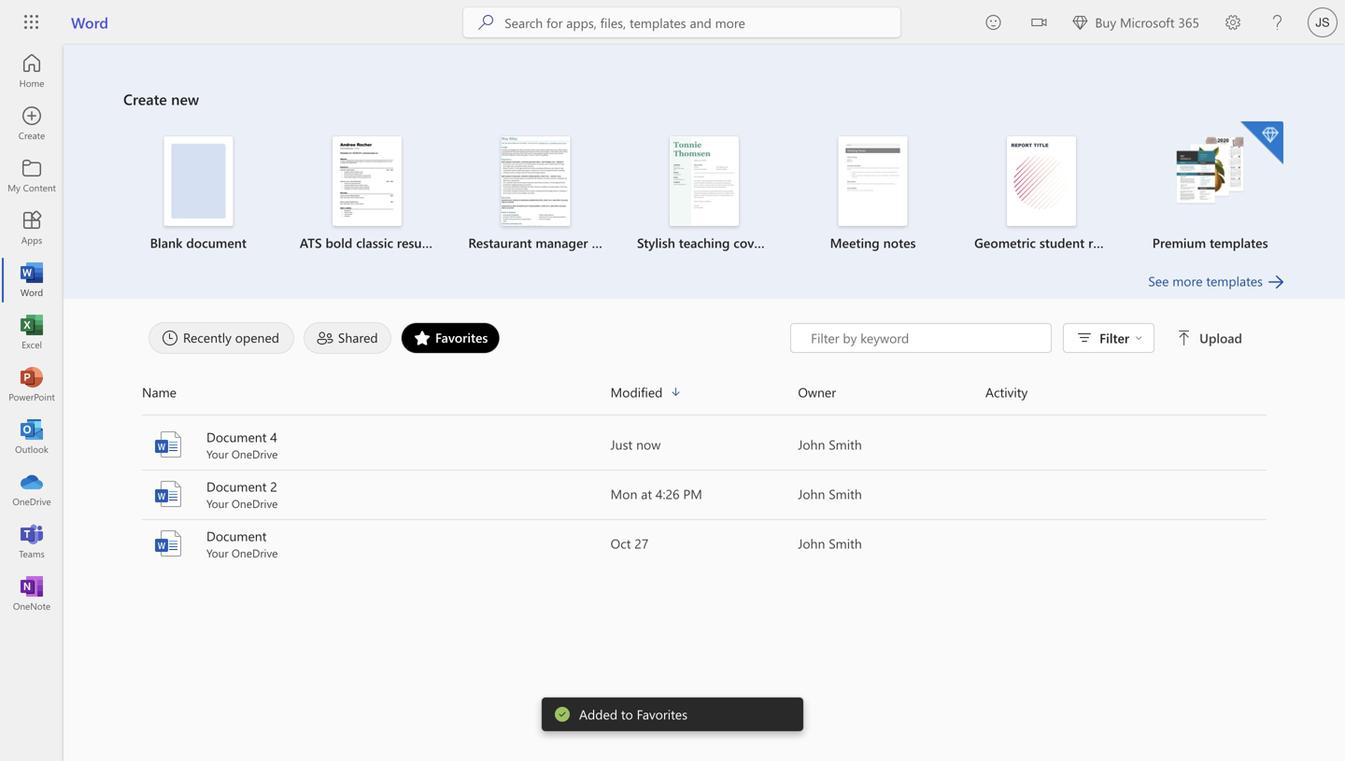 Task type: describe. For each thing, give the bounding box(es) containing it.
navigation inside create new application
[[0, 45, 64, 620]]

more
[[1173, 272, 1203, 290]]

smith for oct 27
[[829, 535, 862, 552]]

added
[[579, 706, 618, 723]]

ats bold classic resume image
[[332, 136, 402, 226]]

geometric student report image
[[1007, 136, 1076, 226]]

message element
[[579, 706, 688, 723]]

modified button
[[611, 377, 798, 407]]

templates inside button
[[1206, 272, 1263, 290]]


[[1032, 15, 1047, 30]]

activity
[[986, 383, 1028, 401]]

templates inside list
[[1210, 234, 1268, 251]]

name document 2 cell
[[142, 477, 611, 511]]

Search box. Suggestions appear as you type. search field
[[505, 7, 901, 37]]

 upload
[[1177, 329, 1242, 347]]

now
[[636, 436, 661, 453]]

blank document element
[[125, 136, 271, 252]]

john smith for just now
[[798, 436, 862, 453]]

outlook image
[[22, 428, 41, 447]]

ats
[[300, 234, 322, 251]]

see more templates
[[1148, 272, 1263, 290]]

oct 27
[[611, 535, 649, 552]]

name document 4 cell
[[142, 428, 611, 461]]

just now
[[611, 436, 661, 453]]

premium templates
[[1153, 234, 1268, 251]]

document 4 your onedrive
[[206, 428, 278, 461]]

create
[[123, 89, 167, 109]]

excel image
[[22, 323, 41, 342]]

classic
[[356, 234, 393, 251]]

name
[[142, 383, 177, 401]]

john for mon at 4:26 pm
[[798, 485, 825, 503]]

premium templates diamond image
[[1241, 121, 1284, 164]]

favorites element
[[401, 322, 500, 354]]

to
[[621, 706, 633, 723]]

john for just now
[[798, 436, 825, 453]]

geometric
[[974, 234, 1036, 251]]

toast notification added to favorites region
[[542, 698, 803, 731]]

activity, column 4 of 4 column header
[[986, 377, 1267, 407]]

blank
[[150, 234, 183, 251]]

recently opened tab
[[144, 322, 299, 354]]

powerpoint image
[[22, 376, 41, 394]]

shared tab
[[299, 322, 396, 354]]

document 2 your onedrive
[[206, 478, 278, 511]]


[[1073, 15, 1088, 30]]

word image inside name document cell
[[153, 529, 183, 559]]

stylish
[[637, 234, 675, 251]]

john smith for oct 27
[[798, 535, 862, 552]]

owner
[[798, 383, 836, 401]]

1 resume from the left
[[397, 234, 440, 251]]

added to favorites
[[579, 706, 688, 723]]

js
[[1316, 15, 1330, 29]]

restaurant manager resume element
[[463, 136, 635, 252]]

john for oct 27
[[798, 535, 825, 552]]

premium
[[1153, 234, 1206, 251]]

mon
[[611, 485, 637, 503]]

list inside create new "main content"
[[123, 120, 1285, 271]]

manager
[[536, 234, 588, 251]]

geometric student report element
[[969, 136, 1126, 252]]

Filter by keyword text field
[[809, 329, 1042, 348]]

ats bold classic resume element
[[294, 136, 440, 252]]

premium templates image
[[1176, 136, 1245, 206]]

2 resume from the left
[[592, 234, 635, 251]]

your for document 2
[[206, 496, 228, 511]]

blank document
[[150, 234, 247, 251]]

create new application
[[0, 45, 1345, 761]]

see more templates button
[[1148, 271, 1285, 291]]

pm
[[683, 485, 702, 503]]

onedrive inside the document your onedrive
[[232, 546, 278, 561]]

document
[[186, 234, 247, 251]]

displaying 3 out of 8 files. status
[[790, 323, 1246, 353]]

name button
[[142, 377, 611, 407]]

oct
[[611, 535, 631, 552]]

stylish teaching cover letter
[[637, 234, 801, 251]]

john smith for mon at 4:26 pm
[[798, 485, 862, 503]]

at
[[641, 485, 652, 503]]


[[1135, 334, 1143, 342]]

microsoft
[[1120, 14, 1175, 31]]

your for document 4
[[206, 447, 228, 461]]



Task type: vqa. For each thing, say whether or not it's contained in the screenshot.
Recently
yes



Task type: locate. For each thing, give the bounding box(es) containing it.
0 horizontal spatial word image
[[22, 271, 41, 290]]

favorites inside favorites element
[[435, 329, 488, 346]]

3 your from the top
[[206, 546, 228, 561]]

1 onedrive from the top
[[232, 447, 278, 461]]

document down document 2 your onedrive
[[206, 527, 267, 545]]

1 vertical spatial john
[[798, 485, 825, 503]]

row
[[142, 377, 1267, 416]]

teams image
[[22, 532, 41, 551]]

row containing name
[[142, 377, 1267, 416]]

0 vertical spatial templates
[[1210, 234, 1268, 251]]

2 john smith from the top
[[798, 485, 862, 503]]

0 vertical spatial document
[[206, 428, 267, 446]]

buy
[[1095, 14, 1116, 31]]

word image for document 4
[[153, 430, 183, 460]]

none search field inside word banner
[[464, 7, 901, 37]]

document left 4
[[206, 428, 267, 446]]

onedrive down document 2 your onedrive
[[232, 546, 278, 561]]

1 your from the top
[[206, 447, 228, 461]]

favorites tab
[[396, 322, 505, 354]]

your inside the document your onedrive
[[206, 546, 228, 561]]

smith
[[829, 436, 862, 453], [829, 485, 862, 503], [829, 535, 862, 552]]

365
[[1178, 14, 1199, 31]]

1 vertical spatial john smith
[[798, 485, 862, 503]]

filter
[[1100, 329, 1130, 347]]

0 vertical spatial onedrive
[[232, 447, 278, 461]]

1 horizontal spatial word image
[[153, 529, 183, 559]]

meeting
[[830, 234, 880, 251]]

your up document 2 your onedrive
[[206, 447, 228, 461]]

onedrive down 4
[[232, 447, 278, 461]]

1 john from the top
[[798, 436, 825, 453]]

2 vertical spatial smith
[[829, 535, 862, 552]]

navigation
[[0, 45, 64, 620]]

student
[[1040, 234, 1085, 251]]

meeting notes element
[[800, 136, 946, 252]]

word image
[[153, 430, 183, 460], [153, 479, 183, 509]]

shared
[[338, 329, 378, 346]]

document for 2
[[206, 478, 267, 495]]

onedrive
[[232, 447, 278, 461], [232, 496, 278, 511], [232, 546, 278, 561]]

recently
[[183, 329, 232, 346]]

shared element
[[304, 322, 391, 354]]

word image left the document your onedrive
[[153, 529, 183, 559]]

word image
[[22, 271, 41, 290], [153, 529, 183, 559]]

3 document from the top
[[206, 527, 267, 545]]

0 vertical spatial favorites
[[435, 329, 488, 346]]

document for 4
[[206, 428, 267, 446]]

document
[[206, 428, 267, 446], [206, 478, 267, 495], [206, 527, 267, 545]]

modified
[[611, 383, 663, 401]]

document inside document 2 your onedrive
[[206, 478, 267, 495]]

1 vertical spatial templates
[[1206, 272, 1263, 290]]

 button
[[1017, 0, 1062, 48]]

word image down name
[[153, 430, 183, 460]]

your
[[206, 447, 228, 461], [206, 496, 228, 511], [206, 546, 228, 561]]

stylish teaching cover letter image
[[670, 136, 739, 226]]

your inside document 2 your onedrive
[[206, 496, 228, 511]]

1 smith from the top
[[829, 436, 862, 453]]

word image inside name document 2 cell
[[153, 479, 183, 509]]

smith for mon at 4:26 pm
[[829, 485, 862, 503]]

0 vertical spatial word image
[[22, 271, 41, 290]]

create image
[[22, 114, 41, 133]]

1 document from the top
[[206, 428, 267, 446]]

tab list
[[144, 318, 790, 359]]

onedrive down 2
[[232, 496, 278, 511]]

john
[[798, 436, 825, 453], [798, 485, 825, 503], [798, 535, 825, 552]]

2 vertical spatial john
[[798, 535, 825, 552]]

1 vertical spatial document
[[206, 478, 267, 495]]

list
[[123, 120, 1285, 271]]

word image inside name document 4 cell
[[153, 430, 183, 460]]

document inside the document your onedrive
[[206, 527, 267, 545]]

stylish teaching cover letter element
[[631, 136, 801, 252]]

ats bold classic resume
[[300, 234, 440, 251]]

2 john from the top
[[798, 485, 825, 503]]

1 john smith from the top
[[798, 436, 862, 453]]

favorites
[[435, 329, 488, 346], [637, 706, 688, 723]]

create new
[[123, 89, 199, 109]]

word image for document 2
[[153, 479, 183, 509]]

onedrive inside document 4 your onedrive
[[232, 447, 278, 461]]

templates down premium templates
[[1206, 272, 1263, 290]]

3 john smith from the top
[[798, 535, 862, 552]]

see
[[1148, 272, 1169, 290]]

0 horizontal spatial resume
[[397, 234, 440, 251]]

your up the document your onedrive
[[206, 496, 228, 511]]

0 horizontal spatial favorites
[[435, 329, 488, 346]]

tab list inside create new "main content"
[[144, 318, 790, 359]]

owner button
[[798, 377, 986, 407]]

notes
[[883, 234, 916, 251]]

resume
[[397, 234, 440, 251], [592, 234, 635, 251]]

word
[[71, 12, 108, 32]]

bold
[[326, 234, 353, 251]]

1 horizontal spatial resume
[[592, 234, 635, 251]]

2 word image from the top
[[153, 479, 183, 509]]

3 smith from the top
[[829, 535, 862, 552]]

resume left stylish
[[592, 234, 635, 251]]

 buy microsoft 365
[[1073, 14, 1199, 31]]

just
[[611, 436, 633, 453]]

upload
[[1200, 329, 1242, 347]]

meeting notes image
[[838, 136, 908, 226]]

0 vertical spatial john
[[798, 436, 825, 453]]

recently opened
[[183, 329, 279, 346]]

document your onedrive
[[206, 527, 278, 561]]

restaurant
[[468, 234, 532, 251]]

apps image
[[22, 219, 41, 237]]

meeting notes
[[830, 234, 916, 251]]

4:26
[[656, 485, 680, 503]]

2 vertical spatial your
[[206, 546, 228, 561]]

templates
[[1210, 234, 1268, 251], [1206, 272, 1263, 290]]

2 smith from the top
[[829, 485, 862, 503]]

1 vertical spatial word image
[[153, 479, 183, 509]]

your inside document 4 your onedrive
[[206, 447, 228, 461]]

2 document from the top
[[206, 478, 267, 495]]

john smith
[[798, 436, 862, 453], [798, 485, 862, 503], [798, 535, 862, 552]]

1 vertical spatial your
[[206, 496, 228, 511]]

restaurant manager resume
[[468, 234, 635, 251]]

resume right classic at the top of page
[[397, 234, 440, 251]]

2 your from the top
[[206, 496, 228, 511]]

0 vertical spatial word image
[[153, 430, 183, 460]]

2 onedrive from the top
[[232, 496, 278, 511]]

your down document 2 your onedrive
[[206, 546, 228, 561]]

word banner
[[0, 0, 1345, 48]]

2
[[270, 478, 277, 495]]

templates up see more templates button
[[1210, 234, 1268, 251]]

letter
[[769, 234, 801, 251]]

list containing blank document
[[123, 120, 1285, 271]]

row inside create new "main content"
[[142, 377, 1267, 416]]

my content image
[[22, 166, 41, 185]]

4
[[270, 428, 277, 446]]

word image down apps icon
[[22, 271, 41, 290]]

2 vertical spatial document
[[206, 527, 267, 545]]

None search field
[[464, 7, 901, 37]]

name document cell
[[142, 527, 611, 561]]

teaching
[[679, 234, 730, 251]]

1 horizontal spatial favorites
[[637, 706, 688, 723]]

smith for just now
[[829, 436, 862, 453]]


[[1177, 331, 1192, 346]]

0 vertical spatial your
[[206, 447, 228, 461]]

0 vertical spatial smith
[[829, 436, 862, 453]]

tab list containing recently opened
[[144, 318, 790, 359]]

1 vertical spatial favorites
[[637, 706, 688, 723]]

2 vertical spatial onedrive
[[232, 546, 278, 561]]

opened
[[235, 329, 279, 346]]

1 vertical spatial onedrive
[[232, 496, 278, 511]]

onedrive inside document 2 your onedrive
[[232, 496, 278, 511]]

document left 2
[[206, 478, 267, 495]]

1 word image from the top
[[153, 430, 183, 460]]

mon at 4:26 pm
[[611, 485, 702, 503]]

create new main content
[[64, 45, 1345, 569]]

word image left document 2 your onedrive
[[153, 479, 183, 509]]

home image
[[22, 62, 41, 80]]

filter 
[[1100, 329, 1143, 347]]

1 vertical spatial word image
[[153, 529, 183, 559]]

premium templates element
[[1137, 121, 1284, 252]]

favorites inside toast notification added to favorites region
[[637, 706, 688, 723]]

recently opened element
[[149, 322, 294, 354]]

27
[[635, 535, 649, 552]]

0 vertical spatial john smith
[[798, 436, 862, 453]]

2 vertical spatial john smith
[[798, 535, 862, 552]]

3 onedrive from the top
[[232, 546, 278, 561]]

onedrive for 2
[[232, 496, 278, 511]]

3 john from the top
[[798, 535, 825, 552]]

document for your
[[206, 527, 267, 545]]

new
[[171, 89, 199, 109]]

onedrive image
[[22, 480, 41, 499]]

js button
[[1300, 0, 1345, 45]]

geometric student report
[[974, 234, 1126, 251]]

cover
[[734, 234, 766, 251]]

onenote image
[[22, 585, 41, 603]]

onedrive for 4
[[232, 447, 278, 461]]

document inside document 4 your onedrive
[[206, 428, 267, 446]]

1 vertical spatial smith
[[829, 485, 862, 503]]

restaurant manager resume image
[[501, 136, 570, 226]]

report
[[1088, 234, 1126, 251]]



